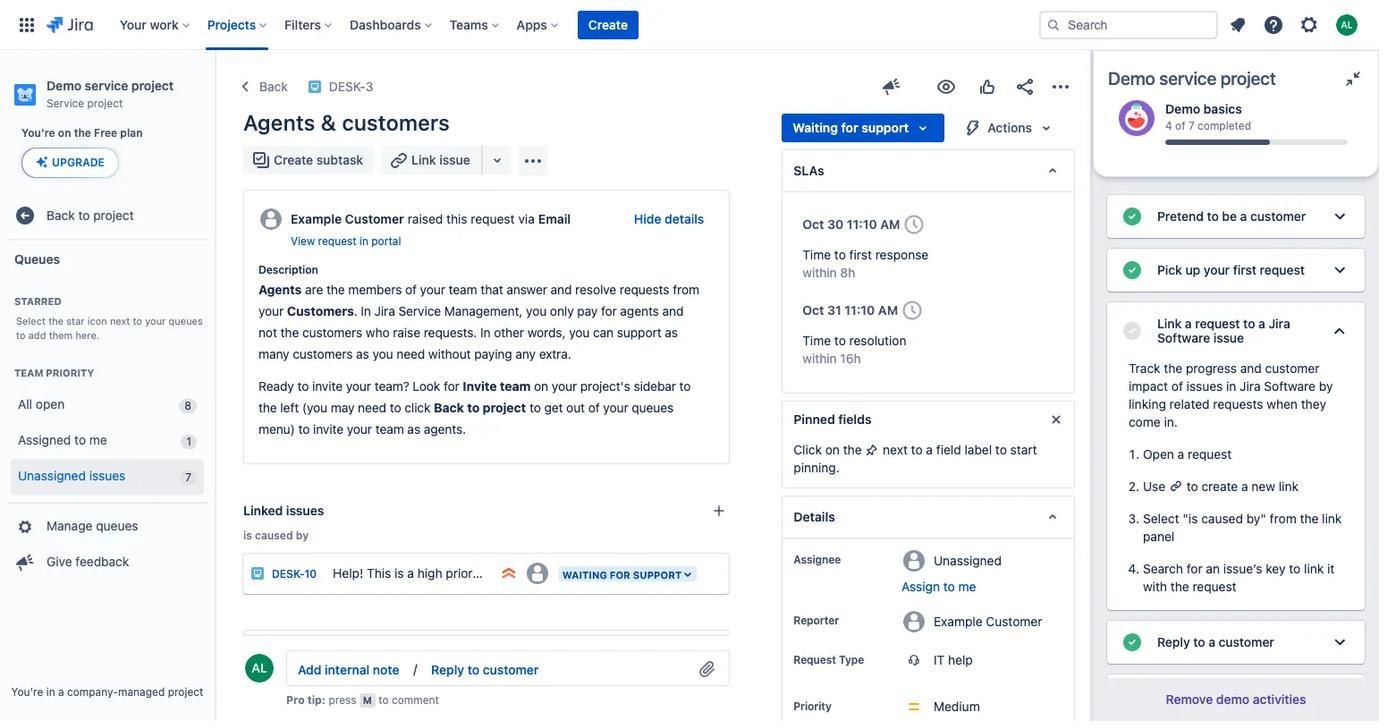 Task type: locate. For each thing, give the bounding box(es) containing it.
create for create subtask
[[274, 152, 313, 167]]

you're for you're in a company-managed project
[[11, 685, 43, 699]]

time inside time to resolution within 16h
[[803, 333, 831, 348]]

you're up the upgrade button
[[21, 126, 55, 140]]

banner
[[0, 0, 1379, 50]]

checked image inside the pick up your first request dropdown button
[[1122, 259, 1143, 281]]

1 horizontal spatial example
[[934, 613, 983, 628]]

your up get
[[552, 378, 577, 394]]

next right icon
[[110, 315, 130, 327]]

issue type: it help image
[[250, 566, 265, 581]]

support
[[862, 120, 909, 135], [617, 325, 662, 340]]

demo down search field
[[1108, 68, 1156, 89]]

0 vertical spatial need
[[397, 346, 425, 361]]

look
[[413, 378, 440, 394]]

of inside to get out of your queues menu) to invite your team as agents.
[[588, 400, 600, 415]]

reply for reply to a customer
[[1158, 634, 1190, 649]]

1 horizontal spatial you
[[526, 303, 547, 319]]

am for oct 31 11:10 am
[[878, 302, 898, 318]]

service inside demo service project service project
[[47, 97, 84, 110]]

clockicon image up resolution
[[898, 296, 927, 325]]

jira up who
[[374, 303, 395, 319]]

priority
[[46, 366, 94, 378], [794, 700, 832, 713]]

priority: highest image
[[500, 564, 518, 582]]

in
[[360, 234, 368, 248], [1226, 378, 1237, 394], [46, 685, 55, 699]]

your up may at left
[[346, 378, 371, 394]]

0 vertical spatial back
[[259, 79, 288, 94]]

issues down progress
[[1187, 378, 1223, 394]]

project's
[[580, 378, 630, 394]]

1 vertical spatial and
[[662, 303, 684, 319]]

add
[[298, 662, 322, 677]]

30
[[828, 216, 844, 232]]

1 horizontal spatial create
[[588, 17, 628, 32]]

select
[[16, 315, 46, 327], [1143, 511, 1180, 526]]

1
[[186, 434, 191, 448]]

1 vertical spatial select
[[1143, 511, 1180, 526]]

issues inside track the progress and customer impact of issues in jira software by linking related requests when they come in.
[[1187, 378, 1223, 394]]

to right key
[[1289, 561, 1301, 576]]

10
[[305, 567, 317, 581]]

service for project
[[47, 97, 84, 110]]

view
[[291, 234, 315, 248]]

apps
[[517, 17, 547, 32]]

and inside . in jira service management, you only pay for agents and not the customers who raise requests. in other words, you can support as many customers as you need without paying any extra.
[[662, 303, 684, 319]]

they
[[1301, 396, 1327, 411]]

example up view
[[291, 211, 342, 226]]

back up queues
[[47, 207, 75, 223]]

ready to invite your team? look for invite team
[[259, 378, 531, 394]]

chevron image
[[1329, 259, 1351, 281], [1329, 320, 1351, 342], [1329, 632, 1351, 653]]

issues up manage queues button
[[89, 468, 126, 483]]

1 horizontal spatial desk-
[[329, 79, 366, 94]]

0 vertical spatial back to project
[[47, 207, 134, 223]]

of inside are the members of your team that answer and resolve requests from your
[[405, 282, 417, 297]]

1 vertical spatial support
[[617, 325, 662, 340]]

from inside are the members of your team that answer and resolve requests from your
[[673, 282, 700, 297]]

the right by" at the right bottom of the page
[[1300, 511, 1319, 526]]

1 horizontal spatial requests
[[620, 282, 670, 297]]

select up add in the left of the page
[[16, 315, 46, 327]]

0 horizontal spatial service
[[85, 78, 128, 93]]

create left subtask
[[274, 152, 313, 167]]

your right up
[[1204, 262, 1230, 277]]

within left 16h
[[803, 351, 837, 366]]

link up raised
[[412, 152, 436, 167]]

issue left link web pages and more image
[[439, 152, 470, 167]]

demo up 4 on the right top of the page
[[1166, 101, 1201, 117]]

the inside the starred select the star icon next to your queues to add them here.
[[48, 315, 64, 327]]

link for link issue
[[412, 152, 436, 167]]

the up the them
[[48, 315, 64, 327]]

0 horizontal spatial first
[[849, 247, 872, 262]]

issues inside team priority group
[[89, 468, 126, 483]]

1 horizontal spatial link
[[1158, 316, 1182, 331]]

desk-3 link
[[329, 76, 373, 98]]

0 horizontal spatial you
[[373, 346, 393, 361]]

team
[[14, 366, 43, 378]]

you down who
[[373, 346, 393, 361]]

chevron image inside link a request to a jira software issue dropdown button
[[1329, 320, 1351, 342]]

2 vertical spatial back
[[434, 400, 464, 415]]

chevron image inside the pick up your first request dropdown button
[[1329, 259, 1351, 281]]

to inside link a request to a jira software issue
[[1244, 316, 1255, 331]]

service inside demo service project service project
[[85, 78, 128, 93]]

notifications image
[[1227, 14, 1249, 35]]

starred group
[[7, 277, 208, 348]]

0 vertical spatial me
[[89, 432, 107, 447]]

details
[[794, 509, 835, 524]]

details element
[[782, 496, 1075, 539]]

issues for unassigned issues
[[89, 468, 126, 483]]

remove demo activities
[[1166, 691, 1306, 707]]

customer
[[345, 211, 404, 226], [986, 613, 1043, 628]]

and up only
[[551, 282, 572, 297]]

reply right /
[[431, 662, 464, 677]]

in down progress
[[1226, 378, 1237, 394]]

0 horizontal spatial demo
[[47, 78, 82, 93]]

start
[[1011, 442, 1037, 457]]

reply to a customer
[[1158, 634, 1275, 649]]

for right the waiting
[[841, 120, 858, 135]]

1 vertical spatial need
[[358, 400, 386, 415]]

resolve
[[575, 282, 617, 297]]

primary element
[[11, 0, 1039, 50]]

time for time to resolution within 16h
[[803, 333, 831, 348]]

from down details
[[673, 282, 700, 297]]

1 horizontal spatial team
[[449, 282, 477, 297]]

software inside track the progress and customer impact of issues in jira software by linking related requests when they come in.
[[1264, 378, 1316, 394]]

reply
[[1158, 634, 1190, 649], [431, 662, 464, 677]]

hide details button
[[623, 205, 715, 233]]

issues
[[1187, 378, 1223, 394], [89, 468, 126, 483], [286, 503, 324, 518]]

jira image
[[47, 14, 93, 35], [47, 14, 93, 35]]

to inside dropdown button
[[1207, 208, 1219, 224]]

desk- for 10
[[272, 567, 305, 581]]

jira inside . in jira service management, you only pay for agents and not the customers who raise requests. in other words, you can support as many customers as you need without paying any extra.
[[374, 303, 395, 319]]

software inside link a request to a jira software issue
[[1158, 330, 1210, 345]]

open
[[36, 396, 65, 412]]

service
[[1160, 68, 1217, 89], [85, 78, 128, 93]]

star
[[66, 315, 85, 327]]

link inside link a request to a jira software issue
[[1158, 316, 1182, 331]]

progress bar
[[1166, 140, 1348, 145]]

1 vertical spatial from
[[1270, 511, 1297, 526]]

to inside time to resolution within 16h
[[834, 333, 846, 348]]

on inside on your project's sidebar to the left (you may need to click
[[534, 378, 548, 394]]

in right .
[[361, 303, 371, 319]]

2 horizontal spatial issues
[[1187, 378, 1223, 394]]

back left it help icon
[[259, 79, 288, 94]]

priority inside group
[[46, 366, 94, 378]]

next
[[110, 315, 130, 327], [883, 442, 908, 457]]

demo for demo service project
[[1108, 68, 1156, 89]]

team priority group
[[7, 348, 208, 501]]

me inside button
[[959, 579, 976, 594]]

project up free
[[87, 97, 123, 110]]

first up 8h
[[849, 247, 872, 262]]

0 horizontal spatial select
[[16, 315, 46, 327]]

to up (you
[[297, 378, 309, 394]]

2 time from the top
[[803, 333, 831, 348]]

2 checked image from the top
[[1122, 320, 1143, 342]]

request right the priority
[[490, 565, 534, 580]]

need down team?
[[358, 400, 386, 415]]

your right icon
[[145, 315, 166, 327]]

clockicon image
[[900, 210, 929, 239], [898, 296, 927, 325]]

(you
[[302, 400, 328, 415]]

link for to
[[1304, 561, 1324, 576]]

demo inside demo basics 4 of 7 completed
[[1166, 101, 1201, 117]]

1 horizontal spatial issues
[[286, 503, 324, 518]]

0 horizontal spatial is
[[243, 529, 252, 542]]

a up the remove
[[1209, 634, 1216, 649]]

for inside search for an issue's key to link it with the request
[[1187, 561, 1203, 576]]

2 chevron image from the top
[[1329, 320, 1351, 342]]

get
[[544, 400, 563, 415]]

link inside search for an issue's key to link it with the request
[[1304, 561, 1324, 576]]

time up the within 16h button
[[803, 333, 831, 348]]

0 vertical spatial example
[[291, 211, 342, 226]]

the inside track the progress and customer impact of issues in jira software by linking related requests when they come in.
[[1164, 361, 1183, 376]]

1 vertical spatial link
[[1322, 511, 1342, 526]]

0 horizontal spatial on
[[58, 126, 71, 140]]

1 horizontal spatial and
[[662, 303, 684, 319]]

checked image inside pretend to be a customer dropdown button
[[1122, 206, 1143, 227]]

your inside dropdown button
[[1204, 262, 1230, 277]]

11:10 right "30"
[[847, 216, 877, 232]]

reply inside dropdown button
[[1158, 634, 1190, 649]]

2 vertical spatial as
[[407, 421, 420, 437]]

to left be
[[1207, 208, 1219, 224]]

demo inside demo service project service project
[[47, 78, 82, 93]]

a left field
[[926, 442, 933, 457]]

example for example customer raised this request via email
[[291, 211, 342, 226]]

next to a field label to start pinning.
[[794, 442, 1037, 475]]

me
[[89, 432, 107, 447], [959, 579, 976, 594]]

to down (you
[[298, 421, 310, 437]]

to inside time to first response within 8h
[[834, 247, 846, 262]]

customer for example customer raised this request via email
[[345, 211, 404, 226]]

0 vertical spatial time
[[803, 247, 831, 262]]

invite down (you
[[313, 421, 344, 437]]

0 vertical spatial on
[[58, 126, 71, 140]]

software up 'when'
[[1264, 378, 1316, 394]]

for inside waiting for support dropdown button
[[841, 120, 858, 135]]

show image
[[683, 645, 711, 674]]

0 vertical spatial service
[[47, 97, 84, 110]]

time up the within 8h button
[[803, 247, 831, 262]]

in left portal
[[360, 234, 368, 248]]

and right progress
[[1241, 361, 1262, 376]]

service up you're on the free plan
[[47, 97, 84, 110]]

first inside the pick up your first request dropdown button
[[1233, 262, 1257, 277]]

11:10 for 30
[[847, 216, 877, 232]]

1 vertical spatial customer
[[986, 613, 1043, 628]]

0 horizontal spatial issues
[[89, 468, 126, 483]]

1 horizontal spatial issue
[[1214, 330, 1244, 345]]

support inside dropdown button
[[862, 120, 909, 135]]

1 vertical spatial back
[[47, 207, 75, 223]]

a inside dropdown button
[[1240, 208, 1247, 224]]

teams button
[[444, 10, 506, 39]]

reply down with
[[1158, 634, 1190, 649]]

impact
[[1129, 378, 1168, 394]]

from right by" at the right bottom of the page
[[1270, 511, 1297, 526]]

0 vertical spatial caused
[[1202, 511, 1243, 526]]

as
[[665, 325, 678, 340], [356, 346, 369, 361], [407, 421, 420, 437]]

1 horizontal spatial select
[[1143, 511, 1180, 526]]

link up 'it'
[[1322, 511, 1342, 526]]

is down linked
[[243, 529, 252, 542]]

you're for you're on the free plan
[[21, 126, 55, 140]]

chevron image for request
[[1329, 259, 1351, 281]]

actions image
[[1050, 76, 1072, 98]]

to right icon
[[133, 315, 142, 327]]

1 vertical spatial queues
[[632, 400, 674, 415]]

link right new
[[1279, 479, 1299, 494]]

may
[[331, 400, 355, 415]]

customer inside dropdown button
[[1251, 208, 1306, 224]]

me inside team priority group
[[89, 432, 107, 447]]

service for demo service project service project
[[85, 78, 128, 93]]

2 vertical spatial link
[[1304, 561, 1324, 576]]

request left via
[[471, 211, 515, 226]]

a right open
[[1178, 446, 1185, 462]]

1 vertical spatial next
[[883, 442, 908, 457]]

to up the within 16h button
[[834, 333, 846, 348]]

it
[[1328, 561, 1335, 576]]

of for team
[[405, 282, 417, 297]]

1 time from the top
[[803, 247, 831, 262]]

checked image
[[1122, 206, 1143, 227], [1122, 320, 1143, 342]]

select inside select "is caused by" from the link panel
[[1143, 511, 1180, 526]]

group
[[7, 501, 208, 586]]

am
[[880, 216, 900, 232], [878, 302, 898, 318]]

1 chevron image from the top
[[1329, 259, 1351, 281]]

remove demo activities button
[[1164, 685, 1308, 714]]

service up demo basics 4 of 7 completed
[[1160, 68, 1217, 89]]

requests inside are the members of your team that answer and resolve requests from your
[[620, 282, 670, 297]]

1 vertical spatial time
[[803, 333, 831, 348]]

request inside the pick up your first request dropdown button
[[1260, 262, 1305, 277]]

1 checked image from the top
[[1122, 206, 1143, 227]]

email
[[538, 211, 571, 226]]

1 vertical spatial 11:10
[[845, 302, 875, 318]]

1 vertical spatial agents
[[259, 282, 302, 297]]

oct for oct 30 11:10 am
[[803, 216, 824, 232]]

agents
[[620, 303, 659, 319]]

am for oct 30 11:10 am
[[880, 216, 900, 232]]

1 vertical spatial within
[[803, 351, 837, 366]]

profile image of apple lee image
[[245, 654, 274, 683]]

jira down link a request to a jira software issue dropdown button
[[1240, 378, 1261, 394]]

on for click
[[825, 442, 840, 457]]

create right apps dropdown button
[[588, 17, 628, 32]]

on up get
[[534, 378, 548, 394]]

to create a new link
[[1183, 479, 1299, 494]]

1 horizontal spatial is
[[395, 565, 404, 580]]

queues
[[14, 251, 60, 266]]

link for link a request to a jira software issue
[[1158, 316, 1182, 331]]

service for management,
[[398, 303, 441, 319]]

next left field
[[883, 442, 908, 457]]

response
[[875, 247, 929, 262]]

when
[[1267, 396, 1298, 411]]

checked image up the track
[[1122, 320, 1143, 342]]

2 vertical spatial team
[[375, 421, 404, 437]]

project right managed
[[168, 685, 203, 699]]

for inside . in jira service management, you only pay for agents and not the customers who raise requests. in other words, you can support as many customers as you need without paying any extra.
[[601, 303, 617, 319]]

2 within from the top
[[803, 351, 837, 366]]

unassigned up assign to me button
[[934, 552, 1002, 568]]

0 vertical spatial you're
[[21, 126, 55, 140]]

oct left "30"
[[803, 216, 824, 232]]

of right members
[[405, 282, 417, 297]]

1 vertical spatial chevron image
[[1329, 320, 1351, 342]]

2 oct from the top
[[803, 302, 824, 318]]

0 vertical spatial 7
[[1189, 119, 1195, 133]]

1 vertical spatial customers
[[302, 325, 362, 340]]

7 inside team priority group
[[185, 470, 191, 484]]

2 vertical spatial requests
[[303, 651, 356, 666]]

the inside . in jira service management, you only pay for agents and not the customers who raise requests. in other words, you can support as many customers as you need without paying any extra.
[[281, 325, 299, 340]]

you're on the free plan
[[21, 126, 143, 140]]

need inside on your project's sidebar to the left (you may need to click
[[358, 400, 386, 415]]

chevron image inside reply to a customer dropdown button
[[1329, 632, 1351, 653]]

desk- right issue type: it help icon
[[272, 567, 305, 581]]

0 horizontal spatial and
[[551, 282, 572, 297]]

0 vertical spatial in
[[361, 303, 371, 319]]

requests inside track the progress and customer impact of issues in jira software by linking related requests when they come in.
[[1213, 396, 1264, 411]]

is
[[243, 529, 252, 542], [395, 565, 404, 580]]

to right assigned
[[74, 432, 86, 447]]

to inside team priority group
[[74, 432, 86, 447]]

link inside select "is caused by" from the link panel
[[1322, 511, 1342, 526]]

request up create
[[1188, 446, 1232, 462]]

1 vertical spatial requests
[[1213, 396, 1264, 411]]

are the members of your team that answer and resolve requests from your
[[259, 282, 703, 319]]

0 vertical spatial checked image
[[1122, 206, 1143, 227]]

not
[[259, 325, 277, 340]]

and right agents
[[662, 303, 684, 319]]

first right up
[[1233, 262, 1257, 277]]

unassigned down assigned
[[18, 468, 86, 483]]

as down click
[[407, 421, 420, 437]]

of for queues
[[588, 400, 600, 415]]

of up related
[[1172, 378, 1183, 394]]

banner containing your work
[[0, 0, 1379, 50]]

appswitcher icon image
[[16, 14, 38, 35]]

1 horizontal spatial unassigned
[[934, 552, 1002, 568]]

the inside on your project's sidebar to the left (you may need to click
[[259, 400, 277, 415]]

1 oct from the top
[[803, 216, 824, 232]]

time inside time to first response within 8h
[[803, 247, 831, 262]]

on up pinning.
[[825, 442, 840, 457]]

0 vertical spatial oct
[[803, 216, 824, 232]]

1 horizontal spatial 7
[[1189, 119, 1195, 133]]

1 vertical spatial unassigned
[[934, 552, 1002, 568]]

search image
[[1047, 17, 1061, 32]]

0 vertical spatial select
[[16, 315, 46, 327]]

0 horizontal spatial desk-
[[272, 567, 305, 581]]

within 16h button
[[803, 350, 861, 368]]

1 horizontal spatial first
[[1233, 262, 1257, 277]]

agents down description
[[259, 282, 302, 297]]

1 horizontal spatial caused
[[1202, 511, 1243, 526]]

0 horizontal spatial by
[[296, 529, 309, 542]]

1 vertical spatial issue
[[1214, 330, 1244, 345]]

2 horizontal spatial back
[[434, 400, 464, 415]]

desk-10 link
[[272, 567, 317, 581]]

2 vertical spatial chevron image
[[1329, 632, 1351, 653]]

0 vertical spatial chevron image
[[1329, 259, 1351, 281]]

to
[[78, 207, 90, 223], [1207, 208, 1219, 224], [834, 247, 846, 262], [133, 315, 142, 327], [1244, 316, 1255, 331], [16, 329, 26, 341], [834, 333, 846, 348], [297, 378, 309, 394], [680, 378, 691, 394], [390, 400, 401, 415], [467, 400, 480, 415], [530, 400, 541, 415], [298, 421, 310, 437], [74, 432, 86, 447], [911, 442, 923, 457], [996, 442, 1007, 457], [1187, 479, 1198, 494], [1289, 561, 1301, 576], [944, 579, 955, 594], [1194, 634, 1206, 649], [468, 662, 480, 677], [379, 693, 389, 707]]

7 down 1
[[185, 470, 191, 484]]

assigned
[[18, 432, 71, 447]]

0 vertical spatial and
[[551, 282, 572, 297]]

add app image
[[522, 150, 544, 171]]

create inside the 'primary' element
[[588, 17, 628, 32]]

1 checked image from the top
[[1122, 259, 1143, 281]]

1 vertical spatial service
[[398, 303, 441, 319]]

key
[[1266, 561, 1286, 576]]

in inside track the progress and customer impact of issues in jira software by linking related requests when they come in.
[[1226, 378, 1237, 394]]

invite inside to get out of your queues menu) to invite your team as agents.
[[313, 421, 344, 437]]

high
[[418, 565, 442, 580]]

for
[[841, 120, 858, 135], [601, 303, 617, 319], [444, 378, 460, 394], [1187, 561, 1203, 576]]

0 horizontal spatial software
[[1158, 330, 1210, 345]]

by inside track the progress and customer impact of issues in jira software by linking related requests when they come in.
[[1319, 378, 1333, 394]]

1 horizontal spatial demo
[[1108, 68, 1156, 89]]

link left 'it'
[[1304, 561, 1324, 576]]

queues up give feedback button
[[96, 518, 138, 533]]

in
[[361, 303, 371, 319], [480, 325, 491, 340]]

2 vertical spatial issues
[[286, 503, 324, 518]]

request inside search for an issue's key to link it with the request
[[1193, 579, 1237, 594]]

0 horizontal spatial caused
[[255, 529, 293, 542]]

waiting
[[793, 120, 838, 135]]

2 vertical spatial on
[[825, 442, 840, 457]]

4
[[1166, 119, 1173, 133]]

checked image
[[1122, 259, 1143, 281], [1122, 632, 1143, 653]]

reply inside button
[[431, 662, 464, 677]]

example customer
[[934, 613, 1043, 628]]

jira inside link a request to a jira software issue
[[1269, 316, 1291, 331]]

a left new
[[1242, 479, 1248, 494]]

agents
[[243, 110, 315, 135], [259, 282, 302, 297]]

caused down linked issues
[[255, 529, 293, 542]]

similar
[[259, 651, 300, 666]]

you're left "company-"
[[11, 685, 43, 699]]

unassigned for unassigned
[[934, 552, 1002, 568]]

2 checked image from the top
[[1122, 632, 1143, 653]]

it
[[934, 652, 945, 667]]

0 vertical spatial software
[[1158, 330, 1210, 345]]

view request in portal link
[[291, 233, 401, 249]]

service
[[47, 97, 84, 110], [398, 303, 441, 319]]

link a request to a jira software issue
[[1158, 316, 1291, 345]]

1 horizontal spatial in
[[480, 325, 491, 340]]

add attachment image
[[697, 658, 719, 680]]

back up the agents.
[[434, 400, 464, 415]]

3 chevron image from the top
[[1329, 632, 1351, 653]]

create subtask button
[[243, 146, 374, 174]]

the right the track
[[1164, 361, 1183, 376]]

0 horizontal spatial service
[[47, 97, 84, 110]]

0 vertical spatial requests
[[620, 282, 670, 297]]

1 vertical spatial link
[[1158, 316, 1182, 331]]

support down agents
[[617, 325, 662, 340]]

unassigned inside team priority group
[[18, 468, 86, 483]]

pick
[[1158, 262, 1182, 277]]

checked image inside reply to a customer dropdown button
[[1122, 632, 1143, 653]]

1 horizontal spatial by
[[1319, 378, 1333, 394]]

back
[[259, 79, 288, 94], [47, 207, 75, 223], [434, 400, 464, 415]]

0 horizontal spatial in
[[361, 303, 371, 319]]

caused
[[1202, 511, 1243, 526], [255, 529, 293, 542]]

2 horizontal spatial requests
[[1213, 396, 1264, 411]]

1 horizontal spatial service
[[398, 303, 441, 319]]

hide message image
[[1046, 409, 1067, 430]]

2 horizontal spatial and
[[1241, 361, 1262, 376]]

11:10 right "31"
[[845, 302, 875, 318]]

0 horizontal spatial queues
[[96, 518, 138, 533]]

0 vertical spatial next
[[110, 315, 130, 327]]

jira
[[374, 303, 395, 319], [1269, 316, 1291, 331], [1240, 378, 1261, 394]]

extra.
[[539, 346, 571, 361]]

0 vertical spatial within
[[803, 265, 837, 280]]

example for example customer
[[934, 613, 983, 628]]

actions
[[988, 120, 1032, 135]]

clockicon image up response
[[900, 210, 929, 239]]

time
[[803, 247, 831, 262], [803, 333, 831, 348]]

demo
[[1216, 691, 1250, 707]]

link inside button
[[412, 152, 436, 167]]

free
[[94, 126, 117, 140]]

service inside . in jira service management, you only pay for agents and not the customers who raise requests. in other words, you can support as many customers as you need without paying any extra.
[[398, 303, 441, 319]]

first
[[849, 247, 872, 262], [1233, 262, 1257, 277]]

.
[[354, 303, 358, 319]]

0 vertical spatial desk-
[[329, 79, 366, 94]]

2 vertical spatial customers
[[293, 346, 353, 361]]

time for time to first response within 8h
[[803, 247, 831, 262]]

waiting for support
[[793, 120, 909, 135]]

1 within from the top
[[803, 265, 837, 280]]

request type
[[794, 653, 864, 666]]

type
[[839, 653, 864, 666]]

manage
[[47, 518, 93, 533]]

0 horizontal spatial back
[[47, 207, 75, 223]]

of inside demo basics 4 of 7 completed
[[1176, 119, 1186, 133]]

0 vertical spatial unassigned
[[18, 468, 86, 483]]

desk-
[[329, 79, 366, 94], [272, 567, 305, 581]]

0 horizontal spatial support
[[617, 325, 662, 340]]

"is
[[1183, 511, 1198, 526]]

request inside view request in portal link
[[318, 234, 357, 248]]



Task type: describe. For each thing, give the bounding box(es) containing it.
copy link to issue image
[[370, 79, 384, 93]]

of for completed
[[1176, 119, 1186, 133]]

requests.
[[424, 325, 477, 340]]

your profile and settings image
[[1336, 14, 1358, 35]]

work
[[150, 17, 179, 32]]

vote options: no one has voted for this issue yet. image
[[977, 76, 998, 98]]

1 vertical spatial as
[[356, 346, 369, 361]]

that
[[481, 282, 503, 297]]

group containing manage queues
[[7, 501, 208, 586]]

a down the pick up your first request dropdown button
[[1259, 316, 1266, 331]]

checked image for reply
[[1122, 632, 1143, 653]]

manage queues
[[47, 518, 138, 533]]

share image
[[1014, 76, 1036, 98]]

assign to me button
[[902, 578, 1056, 596]]

checked image for pick
[[1122, 259, 1143, 281]]

of inside track the progress and customer impact of issues in jira software by linking related requests when they come in.
[[1172, 378, 1183, 394]]

me for assigned to me
[[89, 432, 107, 447]]

next inside the starred select the star icon next to your queues to add them here.
[[110, 315, 130, 327]]

31
[[828, 302, 842, 318]]

the inside select "is caused by" from the link panel
[[1300, 511, 1319, 526]]

to left add in the left of the page
[[16, 329, 26, 341]]

collapse panel image
[[1343, 68, 1364, 89]]

within inside time to first response within 8h
[[803, 265, 837, 280]]

agents for agents
[[259, 282, 302, 297]]

project down the upgrade
[[93, 207, 134, 223]]

chevron image for a
[[1329, 320, 1351, 342]]

you're in a company-managed project
[[11, 685, 203, 699]]

queues inside to get out of your queues menu) to invite your team as agents.
[[632, 400, 674, 415]]

oct for oct 31 11:10 am
[[803, 302, 824, 318]]

link an issue image
[[712, 504, 727, 518]]

help!
[[333, 565, 363, 580]]

agents & customers
[[243, 110, 450, 135]]

need inside . in jira service management, you only pay for agents and not the customers who raise requests. in other words, you can support as many customers as you need without paying any extra.
[[397, 346, 425, 361]]

me for assign to me
[[959, 579, 976, 594]]

tip:
[[307, 693, 326, 707]]

assign
[[902, 579, 940, 594]]

up
[[1186, 262, 1201, 277]]

give
[[47, 554, 72, 569]]

are
[[305, 282, 323, 297]]

3
[[366, 79, 373, 94]]

paying
[[474, 346, 512, 361]]

on for you're
[[58, 126, 71, 140]]

raise
[[393, 325, 420, 340]]

help! this is a high priority request link
[[326, 556, 534, 591]]

checked image for link
[[1122, 320, 1143, 342]]

2 horizontal spatial as
[[665, 325, 678, 340]]

ready
[[259, 378, 294, 394]]

team inside to get out of your queues menu) to invite your team as agents.
[[375, 421, 404, 437]]

to right m
[[379, 693, 389, 707]]

2 horizontal spatial you
[[569, 325, 590, 340]]

answer
[[507, 282, 547, 297]]

your up not
[[259, 303, 284, 319]]

issue's
[[1224, 561, 1263, 576]]

track the progress and customer impact of issues in jira software by linking related requests when they come in.
[[1129, 361, 1333, 429]]

icon
[[87, 315, 107, 327]]

give feedback button
[[7, 544, 208, 580]]

click on the
[[794, 442, 865, 457]]

demo service project
[[1108, 68, 1276, 89]]

to left get
[[530, 400, 541, 415]]

filters
[[285, 17, 321, 32]]

project down invite
[[483, 400, 526, 415]]

to right assign
[[944, 579, 955, 594]]

clockicon image for oct 31 11:10 am
[[898, 296, 927, 325]]

back to project link
[[7, 198, 208, 234]]

this
[[367, 565, 391, 580]]

desk-3
[[329, 79, 373, 94]]

chevron image
[[1329, 206, 1351, 227]]

customer inside button
[[483, 662, 539, 677]]

reply for reply to customer
[[431, 662, 464, 677]]

next inside next to a field label to start pinning.
[[883, 442, 908, 457]]

example customer raised this request via email
[[291, 211, 571, 226]]

1 horizontal spatial in
[[360, 234, 368, 248]]

your inside on your project's sidebar to the left (you may need to click
[[552, 378, 577, 394]]

to right /
[[468, 662, 480, 677]]

click
[[794, 442, 822, 457]]

linked
[[243, 503, 283, 518]]

0 horizontal spatial requests
[[303, 651, 356, 666]]

related
[[1170, 396, 1210, 411]]

from inside select "is caused by" from the link panel
[[1270, 511, 1297, 526]]

managed
[[118, 685, 165, 699]]

desk- for 3
[[329, 79, 366, 94]]

watch options: you are not watching this issue, 0 people watching image
[[936, 76, 957, 98]]

11:10 for 31
[[845, 302, 875, 318]]

first inside time to first response within 8h
[[849, 247, 872, 262]]

filters button
[[279, 10, 339, 39]]

completed
[[1198, 119, 1252, 133]]

1 horizontal spatial back
[[259, 79, 288, 94]]

request inside help! this is a high priority request link
[[490, 565, 534, 580]]

/
[[410, 660, 421, 676]]

request inside link a request to a jira software issue
[[1195, 316, 1240, 331]]

help image
[[1263, 14, 1285, 35]]

and inside track the progress and customer impact of issues in jira software by linking related requests when they come in.
[[1241, 361, 1262, 376]]

manage queues button
[[7, 509, 208, 544]]

Search field
[[1039, 10, 1218, 39]]

request type pin to top. only you can see pinned fields. image
[[797, 667, 812, 682]]

0 vertical spatial link
[[1279, 479, 1299, 494]]

customer for example customer
[[986, 613, 1043, 628]]

to right sidebar
[[680, 378, 691, 394]]

help! this is a high priority request
[[333, 565, 534, 580]]

project up plan
[[131, 78, 174, 93]]

queues inside the starred select the star icon next to your queues to add them here.
[[169, 315, 203, 327]]

demo for demo basics 4 of 7 completed
[[1166, 101, 1201, 117]]

select inside the starred select the star icon next to your queues to add them here.
[[16, 315, 46, 327]]

your down project's
[[603, 400, 629, 415]]

to down the upgrade
[[78, 207, 90, 223]]

0 vertical spatial customers
[[342, 110, 450, 135]]

the down fields
[[843, 442, 862, 457]]

unassigned for unassigned issues
[[18, 468, 86, 483]]

label
[[965, 442, 992, 457]]

internal
[[325, 662, 370, 677]]

link for the
[[1322, 511, 1342, 526]]

0 vertical spatial invite
[[312, 378, 343, 394]]

1 vertical spatial by
[[296, 529, 309, 542]]

jira inside track the progress and customer impact of issues in jira software by linking related requests when they come in.
[[1240, 378, 1261, 394]]

your down may at left
[[347, 421, 372, 437]]

service for demo service project
[[1160, 68, 1217, 89]]

your work
[[120, 17, 179, 32]]

the left free
[[74, 126, 91, 140]]

checked image for pretend
[[1122, 206, 1143, 227]]

projects button
[[202, 10, 274, 39]]

customer inside dropdown button
[[1219, 634, 1275, 649]]

1 horizontal spatial back to project
[[434, 400, 526, 415]]

as inside to get out of your queues menu) to invite your team as agents.
[[407, 421, 420, 437]]

settings image
[[1299, 14, 1320, 35]]

agents.
[[424, 421, 466, 437]]

your up requests.
[[420, 282, 445, 297]]

members
[[348, 282, 402, 297]]

to down ready to invite your team? look for invite team
[[390, 400, 401, 415]]

link issue icon image
[[1169, 479, 1183, 493]]

queues inside button
[[96, 518, 138, 533]]

help
[[948, 652, 973, 667]]

pick up your first request
[[1158, 262, 1305, 277]]

fields
[[838, 412, 872, 427]]

teams
[[450, 17, 488, 32]]

select "is caused by" from the link panel
[[1143, 511, 1342, 544]]

issues for linked issues
[[286, 503, 324, 518]]

1 vertical spatial priority
[[794, 700, 832, 713]]

click
[[405, 400, 431, 415]]

slas element
[[782, 149, 1075, 192]]

a up progress
[[1185, 316, 1192, 331]]

your inside the starred select the star icon next to your queues to add them here.
[[145, 315, 166, 327]]

priority
[[446, 565, 487, 580]]

portal
[[371, 234, 401, 248]]

1 vertical spatial in
[[480, 325, 491, 340]]

2 horizontal spatial team
[[500, 378, 531, 394]]

oct 30 11:10 am
[[803, 216, 900, 232]]

a left high
[[407, 565, 414, 580]]

out
[[566, 400, 585, 415]]

give feedback image
[[881, 76, 903, 98]]

linking
[[1129, 396, 1166, 411]]

assigned to me
[[18, 432, 107, 447]]

8
[[185, 399, 191, 412]]

pinned
[[794, 412, 835, 427]]

caused inside select "is caused by" from the link panel
[[1202, 511, 1243, 526]]

7 inside demo basics 4 of 7 completed
[[1189, 119, 1195, 133]]

link web pages and more image
[[486, 149, 508, 171]]

to up the remove
[[1194, 634, 1206, 649]]

the inside are the members of your team that answer and resolve requests from your
[[327, 282, 345, 297]]

raised
[[408, 211, 443, 226]]

a inside next to a field label to start pinning.
[[926, 442, 933, 457]]

support inside . in jira service management, you only pay for agents and not the customers who raise requests. in other words, you can support as many customers as you need without paying any extra.
[[617, 325, 662, 340]]

here.
[[75, 329, 99, 341]]

a left "company-"
[[58, 685, 64, 699]]

menu)
[[259, 421, 295, 437]]

demo basics 4 of 7 completed
[[1166, 101, 1252, 133]]

comment
[[392, 693, 439, 707]]

demo for demo service project service project
[[47, 78, 82, 93]]

0 horizontal spatial back to project
[[47, 207, 134, 223]]

project up basics
[[1221, 68, 1276, 89]]

for right look
[[444, 378, 460, 394]]

to down invite
[[467, 400, 480, 415]]

pretend to be a customer
[[1158, 208, 1306, 224]]

to left start
[[996, 442, 1007, 457]]

clockicon image for oct 30 11:10 am
[[900, 210, 929, 239]]

management,
[[444, 303, 523, 319]]

waiting for support button
[[782, 114, 945, 142]]

. in jira service management, you only pay for agents and not the customers who raise requests. in other words, you can support as many customers as you need without paying any extra.
[[259, 303, 687, 361]]

the inside search for an issue's key to link it with the request
[[1171, 579, 1189, 594]]

to right link issue icon
[[1187, 479, 1198, 494]]

to inside search for an issue's key to link it with the request
[[1289, 561, 1301, 576]]

customer inside track the progress and customer impact of issues in jira software by linking related requests when they come in.
[[1265, 361, 1320, 376]]

team?
[[375, 378, 409, 394]]

1 vertical spatial is
[[395, 565, 404, 580]]

similar requests
[[259, 651, 356, 666]]

issue inside link a request to a jira software issue
[[1214, 330, 1244, 345]]

2 vertical spatial in
[[46, 685, 55, 699]]

demo service project service project
[[47, 78, 174, 110]]

sidebar navigation image
[[195, 72, 234, 107]]

team inside are the members of your team that answer and resolve requests from your
[[449, 282, 477, 297]]

within inside time to resolution within 16h
[[803, 351, 837, 366]]

track
[[1129, 361, 1161, 376]]

create for create
[[588, 17, 628, 32]]

open
[[1143, 446, 1174, 462]]

it help image
[[308, 80, 322, 94]]

to left field
[[911, 442, 923, 457]]

issue inside button
[[439, 152, 470, 167]]

can
[[593, 325, 614, 340]]

pro
[[286, 693, 305, 707]]

and inside are the members of your team that answer and resolve requests from your
[[551, 282, 572, 297]]

2 vertical spatial you
[[373, 346, 393, 361]]

m
[[363, 694, 372, 706]]

pretend to be a customer button
[[1107, 195, 1365, 238]]

agents for agents & customers
[[243, 110, 315, 135]]

assignee
[[794, 553, 841, 566]]



Task type: vqa. For each thing, say whether or not it's contained in the screenshot.
Manage list
no



